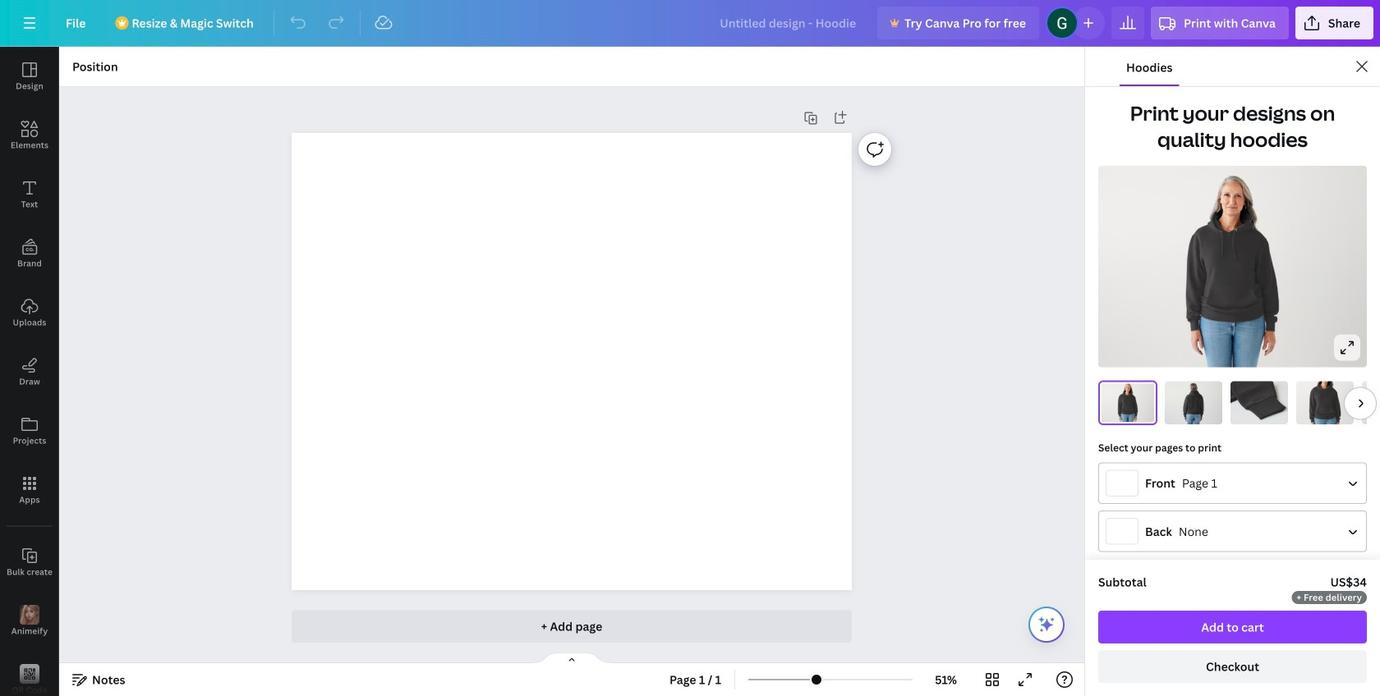 Task type: locate. For each thing, give the bounding box(es) containing it.
show preview 2 of the design image
[[1165, 382, 1223, 425]]

Design title text field
[[707, 7, 871, 39]]

main menu bar
[[0, 0, 1381, 47]]

Zoom button
[[920, 667, 973, 694]]

side panel tab list
[[0, 47, 59, 697]]

show preview 3 of the design image
[[1231, 382, 1289, 425]]



Task type: describe. For each thing, give the bounding box(es) containing it.
show preview 5 of the design image
[[1363, 382, 1381, 425]]

canva assistant image
[[1037, 616, 1057, 635]]

show preview 1 of the design image
[[1100, 382, 1157, 425]]

show pages image
[[533, 653, 612, 666]]

show preview 4 of the design image
[[1297, 382, 1355, 425]]



Task type: vqa. For each thing, say whether or not it's contained in the screenshot.
learn.
no



